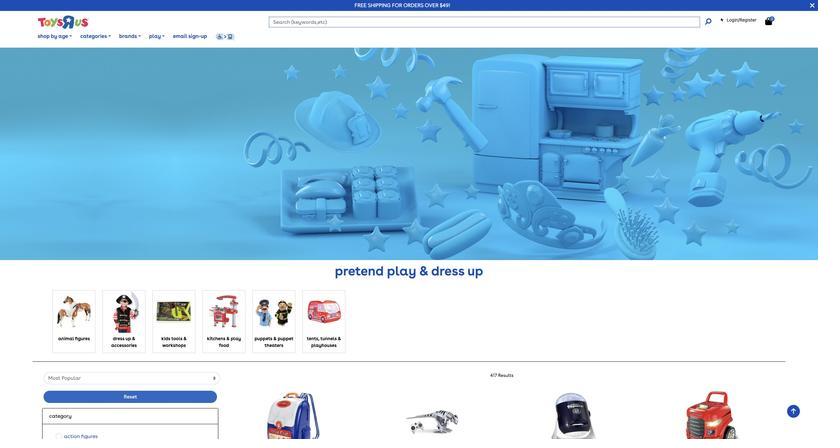 Task type: locate. For each thing, give the bounding box(es) containing it.
& for workshops
[[183, 337, 187, 342]]

up inside dress up & accessories
[[126, 337, 131, 342]]

theaters
[[265, 343, 283, 349]]

kitchens
[[207, 337, 225, 342]]

kid galaxy on the go backpack - pretend play cooking set. image
[[261, 390, 325, 440]]

for
[[392, 2, 402, 8]]

dress inside dress up & accessories
[[113, 337, 125, 342]]

play inside the kitchens & play food
[[231, 337, 241, 342]]

kids tools & workshops image image
[[153, 291, 195, 333]]

puppets
[[255, 337, 272, 342]]

food
[[219, 343, 229, 349]]

1 vertical spatial dress
[[113, 337, 125, 342]]

0
[[771, 16, 774, 21]]

categories
[[80, 33, 107, 39]]

& inside dress up & accessories
[[132, 337, 135, 342]]

up inside menu bar
[[201, 33, 207, 39]]

2 vertical spatial up
[[126, 337, 131, 342]]

pretend play & dress up
[[335, 264, 483, 279]]

email
[[173, 33, 187, 39]]

play
[[149, 33, 161, 39], [387, 264, 416, 279], [231, 337, 241, 342]]

&
[[419, 264, 428, 279], [132, 337, 135, 342], [183, 337, 187, 342], [226, 337, 230, 342], [273, 337, 277, 342], [338, 337, 341, 342]]

animal figures image image
[[53, 291, 95, 333]]

tents, tunnels & playhouses link
[[303, 291, 345, 350]]

puppet
[[278, 337, 294, 342]]

menu bar
[[34, 25, 818, 48]]

2 horizontal spatial up
[[468, 264, 483, 279]]

1 horizontal spatial up
[[201, 33, 207, 39]]

dress
[[431, 264, 465, 279], [113, 337, 125, 342]]

tents, tunnels & playhouses image image
[[303, 291, 345, 333]]

0 vertical spatial up
[[201, 33, 207, 39]]

tunnels
[[321, 337, 337, 342]]

1 vertical spatial up
[[468, 264, 483, 279]]

sign-
[[188, 33, 201, 39]]

animal figures link
[[53, 291, 95, 343]]

0 vertical spatial dress
[[431, 264, 465, 279]]

dress up & accessories image image
[[103, 291, 145, 333]]

1 vertical spatial play
[[387, 264, 416, 279]]

kids
[[161, 337, 170, 342]]

0 horizontal spatial play
[[149, 33, 161, 39]]

0 horizontal spatial up
[[126, 337, 131, 342]]

free
[[355, 2, 367, 8]]

kids tools & workshops
[[161, 337, 187, 349]]

play inside dropdown button
[[149, 33, 161, 39]]

brands button
[[115, 28, 145, 44]]

animal figures
[[58, 337, 90, 342]]

2 vertical spatial play
[[231, 337, 241, 342]]

& for dress
[[419, 264, 428, 279]]

playhouses
[[311, 343, 337, 349]]

1 horizontal spatial play
[[231, 337, 241, 342]]

login/register
[[727, 17, 757, 23]]

& inside kids tools & workshops
[[183, 337, 187, 342]]

& inside 'tents, tunnels & playhouses'
[[338, 337, 341, 342]]

up
[[201, 33, 207, 39], [468, 264, 483, 279], [126, 337, 131, 342]]

free shipping for orders over $49! link
[[355, 2, 451, 8]]

None search field
[[269, 17, 711, 27]]

dress up & accessories link
[[103, 291, 145, 350]]

0 link
[[765, 16, 779, 25]]

puppets & puppet theaters link
[[253, 291, 295, 350]]

results
[[498, 373, 514, 379]]

Enter Keyword or Item No. search field
[[269, 17, 700, 27]]

age
[[58, 33, 68, 39]]

& inside the kitchens & play food
[[226, 337, 230, 342]]

2 horizontal spatial play
[[387, 264, 416, 279]]

0 vertical spatial play
[[149, 33, 161, 39]]

figures
[[75, 337, 90, 342]]

0 horizontal spatial dress
[[113, 337, 125, 342]]

reset button
[[44, 391, 217, 404]]



Task type: describe. For each thing, give the bounding box(es) containing it.
& for playhouses
[[338, 337, 341, 342]]

this icon serves as a link to download the essential accessibility assistive technology app for individuals with physical disabilities. it is featured as part of our commitment to diversity and inclusion. image
[[215, 33, 235, 40]]

& inside puppets & puppet theaters
[[273, 337, 277, 342]]

& for accessories
[[132, 337, 135, 342]]

brainstorm toys deep space home planetarium and projector w/ 24 color nasa images - stem toy image
[[539, 390, 604, 440]]

workshops
[[162, 343, 186, 349]]

kitchens & play food link
[[203, 291, 245, 350]]

email sign-up link
[[169, 28, 211, 44]]

orders
[[404, 2, 424, 8]]

tents,
[[307, 337, 319, 342]]

email sign-up
[[173, 33, 207, 39]]

pretend
[[335, 264, 384, 279]]

tents, tunnels & playhouses
[[307, 337, 341, 349]]

puppets & puppet theaters
[[255, 337, 294, 349]]

kitchens & play food
[[207, 337, 241, 349]]

product-tab tab panel
[[38, 373, 781, 440]]

shopping bag image
[[765, 17, 772, 25]]

reset
[[124, 394, 137, 400]]

tools
[[171, 337, 182, 342]]

categories button
[[76, 28, 115, 44]]

417 results
[[490, 373, 514, 379]]

brands
[[119, 33, 137, 39]]

close button image
[[810, 2, 815, 9]]

wowwee robots roboraptor image
[[406, 390, 459, 440]]

menu bar containing shop by age
[[34, 25, 818, 48]]

shop
[[38, 33, 50, 39]]

by
[[51, 33, 57, 39]]

truck mechanic engine workshop (red) - cool take apart and rebuild engine with remote control car key, battery-powered with lights & realistic sound effects, pretend play - great gift for kids 3 years+ image
[[679, 390, 743, 440]]

$49!
[[440, 2, 451, 8]]

pretend play & dress up main content
[[0, 48, 818, 440]]

category
[[49, 414, 72, 420]]

1 horizontal spatial dress
[[431, 264, 465, 279]]

dress up & accessories
[[111, 337, 137, 349]]

shop by age button
[[34, 28, 76, 44]]

shipping
[[368, 2, 391, 8]]

shop by age
[[38, 33, 68, 39]]

toys r us image
[[38, 15, 89, 30]]

play button
[[145, 28, 169, 44]]

category element
[[49, 413, 212, 421]]

login/register button
[[720, 17, 757, 23]]

417
[[490, 373, 497, 379]]

free shipping for orders over $49!
[[355, 2, 451, 8]]

kitchens & play food image image
[[203, 291, 245, 333]]

over
[[425, 2, 439, 8]]

kids tools & workshops link
[[153, 291, 195, 350]]

animal
[[58, 337, 74, 342]]

accessories
[[111, 343, 137, 349]]

puppets & puppet theaters image image
[[253, 291, 295, 333]]



Task type: vqa. For each thing, say whether or not it's contained in the screenshot.
PUPPETS & PUPPET THEATERS link
yes



